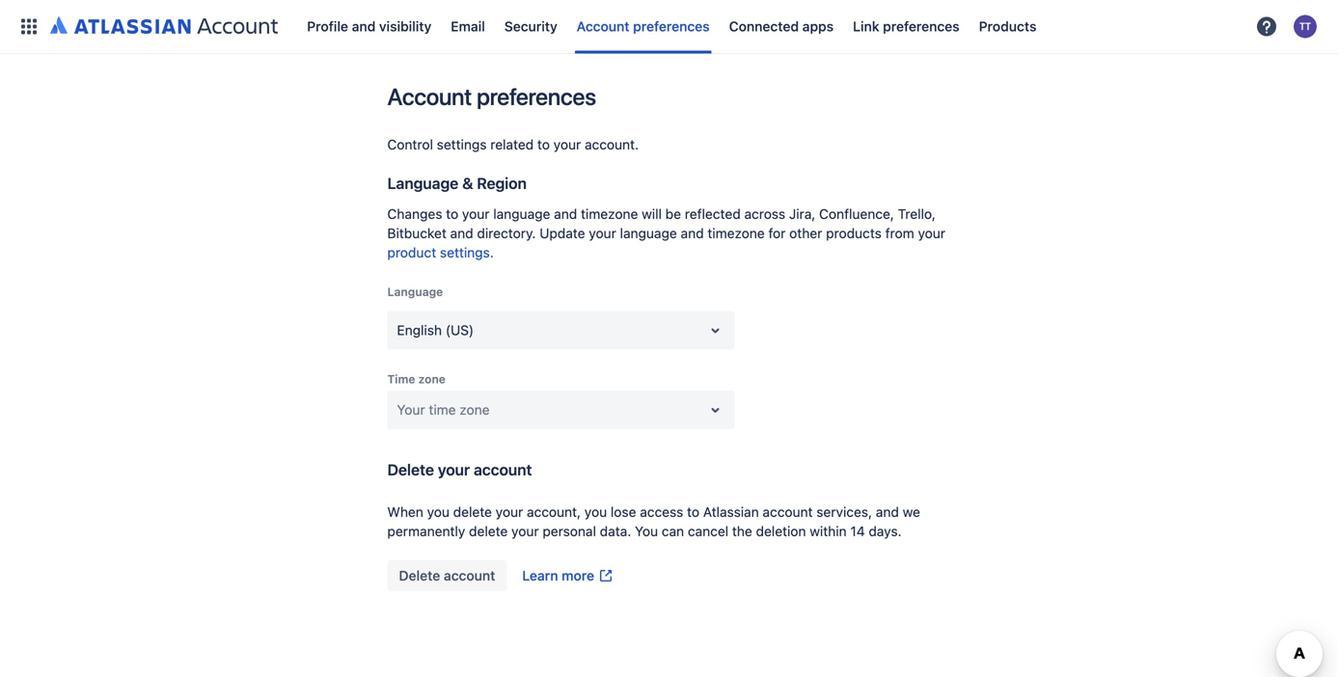 Task type: describe. For each thing, give the bounding box(es) containing it.
security
[[504, 18, 557, 34]]

account inside button
[[444, 568, 495, 584]]

account inside when you delete your account, you lose access to atlassian account services, and we permanently delete your personal data. you can cancel the deletion within 14 days.
[[763, 504, 813, 520]]

can
[[662, 523, 684, 539]]

product
[[387, 245, 436, 260]]

products link
[[973, 11, 1042, 42]]

delete account button
[[387, 561, 507, 591]]

time
[[429, 402, 456, 418]]

account image
[[1294, 15, 1317, 38]]

cancel
[[688, 523, 729, 539]]

profile and visibility link
[[301, 11, 437, 42]]

0 horizontal spatial account
[[387, 83, 472, 110]]

english (us)
[[397, 322, 474, 338]]

access
[[640, 504, 683, 520]]

when you delete your account, you lose access to atlassian account services, and we permanently delete your personal data. you can cancel the deletion within 14 days.
[[387, 504, 920, 539]]

link preferences
[[853, 18, 960, 34]]

security link
[[499, 11, 563, 42]]

0 horizontal spatial zone
[[418, 372, 446, 386]]

learn more
[[522, 568, 594, 584]]

time zone
[[387, 372, 446, 386]]

1 horizontal spatial timezone
[[708, 225, 765, 241]]

account preferences inside manage profile menu element
[[577, 18, 710, 34]]

products
[[979, 18, 1037, 34]]

preferences for link preferences link on the right of the page
[[883, 18, 960, 34]]

&
[[462, 174, 473, 192]]

connected
[[729, 18, 799, 34]]

region
[[477, 174, 527, 192]]

products
[[826, 225, 882, 241]]

email link
[[445, 11, 491, 42]]

related
[[490, 137, 534, 152]]

services,
[[817, 504, 872, 520]]

to inside changes to your language and timezone will be reflected across jira, confluence, trello, bitbucket and directory. update your language and timezone for other products from your product settings.
[[446, 206, 458, 222]]

1 vertical spatial account preferences
[[387, 83, 596, 110]]

when
[[387, 504, 423, 520]]

confluence,
[[819, 206, 894, 222]]

for
[[768, 225, 786, 241]]

and down be
[[681, 225, 704, 241]]

deletion
[[756, 523, 806, 539]]

we
[[903, 504, 920, 520]]

profile and visibility
[[307, 18, 432, 34]]

more
[[562, 568, 594, 584]]

your right update at the top of the page
[[589, 225, 616, 241]]

0 horizontal spatial timezone
[[581, 206, 638, 222]]

language for language & region
[[387, 174, 459, 192]]

0 vertical spatial delete
[[453, 504, 492, 520]]

your left account, at left
[[496, 504, 523, 520]]

0 horizontal spatial preferences
[[477, 83, 596, 110]]

delete your account
[[387, 461, 532, 479]]

0 vertical spatial to
[[537, 137, 550, 152]]

language & region
[[387, 174, 527, 192]]

1 horizontal spatial language
[[620, 225, 677, 241]]

language for language
[[387, 285, 443, 299]]

profile
[[307, 18, 348, 34]]

from
[[885, 225, 914, 241]]

1 you from the left
[[427, 504, 450, 520]]

time
[[387, 372, 415, 386]]

learn more link
[[511, 561, 625, 591]]

english
[[397, 322, 442, 338]]

learn more image
[[598, 568, 614, 584]]

account,
[[527, 504, 581, 520]]

reflected
[[685, 206, 741, 222]]

delete for delete your account
[[387, 461, 434, 479]]

account inside manage profile menu element
[[577, 18, 630, 34]]



Task type: vqa. For each thing, say whether or not it's contained in the screenshot.
information within the You've given these apps permission to access information and to act on behalf of your accounts. If you do not want the app to have access, remove access for the app using the button below.
no



Task type: locate. For each thing, give the bounding box(es) containing it.
control settings related to your account.
[[387, 137, 639, 152]]

visibility
[[379, 18, 432, 34]]

bitbucket
[[387, 225, 447, 241]]

apps
[[802, 18, 834, 34]]

1 vertical spatial account
[[387, 83, 472, 110]]

and up update at the top of the page
[[554, 206, 577, 222]]

help image
[[1255, 15, 1278, 38]]

account up account, at left
[[474, 461, 532, 479]]

1 vertical spatial to
[[446, 206, 458, 222]]

account.
[[585, 137, 639, 152]]

personal
[[543, 523, 596, 539]]

delete up delete account
[[469, 523, 508, 539]]

0 vertical spatial account
[[577, 18, 630, 34]]

delete
[[387, 461, 434, 479], [399, 568, 440, 584]]

changes to your language and timezone will be reflected across jira, confluence, trello, bitbucket and directory. update your language and timezone for other products from your product settings.
[[387, 206, 946, 260]]

and inside manage profile menu element
[[352, 18, 376, 34]]

delete inside button
[[399, 568, 440, 584]]

1 vertical spatial delete
[[399, 568, 440, 584]]

language up the directory.
[[493, 206, 550, 222]]

account up control
[[387, 83, 472, 110]]

settings.
[[440, 245, 494, 260]]

None text field
[[397, 321, 401, 340], [397, 400, 401, 420], [397, 321, 401, 340], [397, 400, 401, 420]]

1 vertical spatial language
[[620, 225, 677, 241]]

lose
[[611, 504, 636, 520]]

14
[[850, 523, 865, 539]]

your down the your time zone on the left of the page
[[438, 461, 470, 479]]

settings
[[437, 137, 487, 152]]

open image
[[704, 398, 727, 422]]

account
[[474, 461, 532, 479], [763, 504, 813, 520], [444, 568, 495, 584]]

preferences up control settings related to your account.
[[477, 83, 596, 110]]

you up permanently
[[427, 504, 450, 520]]

delete up when at the bottom left of the page
[[387, 461, 434, 479]]

other
[[789, 225, 822, 241]]

the
[[732, 523, 752, 539]]

0 horizontal spatial to
[[446, 206, 458, 222]]

delete down permanently
[[399, 568, 440, 584]]

preferences right link
[[883, 18, 960, 34]]

0 vertical spatial language
[[387, 174, 459, 192]]

account right security
[[577, 18, 630, 34]]

language
[[387, 174, 459, 192], [387, 285, 443, 299]]

days.
[[869, 523, 902, 539]]

changes
[[387, 206, 442, 222]]

trello,
[[898, 206, 936, 222]]

to
[[537, 137, 550, 152], [446, 206, 458, 222], [687, 504, 699, 520]]

1 vertical spatial language
[[387, 285, 443, 299]]

and right profile
[[352, 18, 376, 34]]

0 vertical spatial language
[[493, 206, 550, 222]]

account up deletion
[[763, 504, 813, 520]]

account preferences
[[577, 18, 710, 34], [387, 83, 596, 110]]

2 vertical spatial to
[[687, 504, 699, 520]]

language up changes
[[387, 174, 459, 192]]

your
[[397, 402, 425, 418]]

update
[[540, 225, 585, 241]]

and
[[352, 18, 376, 34], [554, 206, 577, 222], [450, 225, 473, 241], [681, 225, 704, 241], [876, 504, 899, 520]]

0 vertical spatial zone
[[418, 372, 446, 386]]

switch to... image
[[17, 15, 41, 38]]

account down permanently
[[444, 568, 495, 584]]

timezone down reflected
[[708, 225, 765, 241]]

your down &
[[462, 206, 490, 222]]

you up data.
[[585, 504, 607, 520]]

banner containing profile and visibility
[[0, 0, 1338, 54]]

connected apps link
[[723, 11, 839, 42]]

2 language from the top
[[387, 285, 443, 299]]

be
[[665, 206, 681, 222]]

delete account
[[399, 568, 495, 584]]

within
[[810, 523, 847, 539]]

2 you from the left
[[585, 504, 607, 520]]

preferences
[[633, 18, 710, 34], [883, 18, 960, 34], [477, 83, 596, 110]]

and up settings.
[[450, 225, 473, 241]]

timezone left will
[[581, 206, 638, 222]]

language down will
[[620, 225, 677, 241]]

1 vertical spatial timezone
[[708, 225, 765, 241]]

your
[[554, 137, 581, 152], [462, 206, 490, 222], [589, 225, 616, 241], [918, 225, 946, 241], [438, 461, 470, 479], [496, 504, 523, 520], [511, 523, 539, 539]]

control
[[387, 137, 433, 152]]

1 language from the top
[[387, 174, 459, 192]]

link
[[853, 18, 879, 34]]

1 horizontal spatial to
[[537, 137, 550, 152]]

1 horizontal spatial zone
[[460, 402, 490, 418]]

1 vertical spatial delete
[[469, 523, 508, 539]]

atlassian
[[703, 504, 759, 520]]

to inside when you delete your account, you lose access to atlassian account services, and we permanently delete your personal data. you can cancel the deletion within 14 days.
[[687, 504, 699, 520]]

open image
[[704, 319, 727, 342]]

account preferences link
[[571, 11, 716, 42]]

your down account, at left
[[511, 523, 539, 539]]

to up cancel
[[687, 504, 699, 520]]

link preferences link
[[847, 11, 965, 42]]

to right related
[[537, 137, 550, 152]]

(us)
[[446, 322, 474, 338]]

delete down delete your account
[[453, 504, 492, 520]]

manage profile menu element
[[12, 0, 1249, 54]]

zone
[[418, 372, 446, 386], [460, 402, 490, 418]]

and up days.
[[876, 504, 899, 520]]

1 vertical spatial zone
[[460, 402, 490, 418]]

delete
[[453, 504, 492, 520], [469, 523, 508, 539]]

preferences for account preferences link
[[633, 18, 710, 34]]

data.
[[600, 523, 631, 539]]

your down trello,
[[918, 225, 946, 241]]

delete for delete account
[[399, 568, 440, 584]]

permanently
[[387, 523, 465, 539]]

your left account.
[[554, 137, 581, 152]]

0 vertical spatial delete
[[387, 461, 434, 479]]

language up english
[[387, 285, 443, 299]]

1 horizontal spatial you
[[585, 504, 607, 520]]

account
[[577, 18, 630, 34], [387, 83, 472, 110]]

connected apps
[[729, 18, 834, 34]]

to down language & region
[[446, 206, 458, 222]]

2 horizontal spatial preferences
[[883, 18, 960, 34]]

language
[[493, 206, 550, 222], [620, 225, 677, 241]]

0 vertical spatial timezone
[[581, 206, 638, 222]]

0 vertical spatial account preferences
[[577, 18, 710, 34]]

will
[[642, 206, 662, 222]]

and inside when you delete your account, you lose access to atlassian account services, and we permanently delete your personal data. you can cancel the deletion within 14 days.
[[876, 504, 899, 520]]

jira,
[[789, 206, 816, 222]]

banner
[[0, 0, 1338, 54]]

2 vertical spatial account
[[444, 568, 495, 584]]

across
[[744, 206, 785, 222]]

1 horizontal spatial account
[[577, 18, 630, 34]]

directory.
[[477, 225, 536, 241]]

0 horizontal spatial language
[[493, 206, 550, 222]]

product settings. link
[[387, 245, 494, 260]]

0 horizontal spatial you
[[427, 504, 450, 520]]

email
[[451, 18, 485, 34]]

your time zone
[[397, 402, 490, 418]]

0 vertical spatial account
[[474, 461, 532, 479]]

timezone
[[581, 206, 638, 222], [708, 225, 765, 241]]

preferences left connected
[[633, 18, 710, 34]]

learn
[[522, 568, 558, 584]]

2 horizontal spatial to
[[687, 504, 699, 520]]

1 vertical spatial account
[[763, 504, 813, 520]]

you
[[427, 504, 450, 520], [585, 504, 607, 520]]

you
[[635, 523, 658, 539]]

1 horizontal spatial preferences
[[633, 18, 710, 34]]



